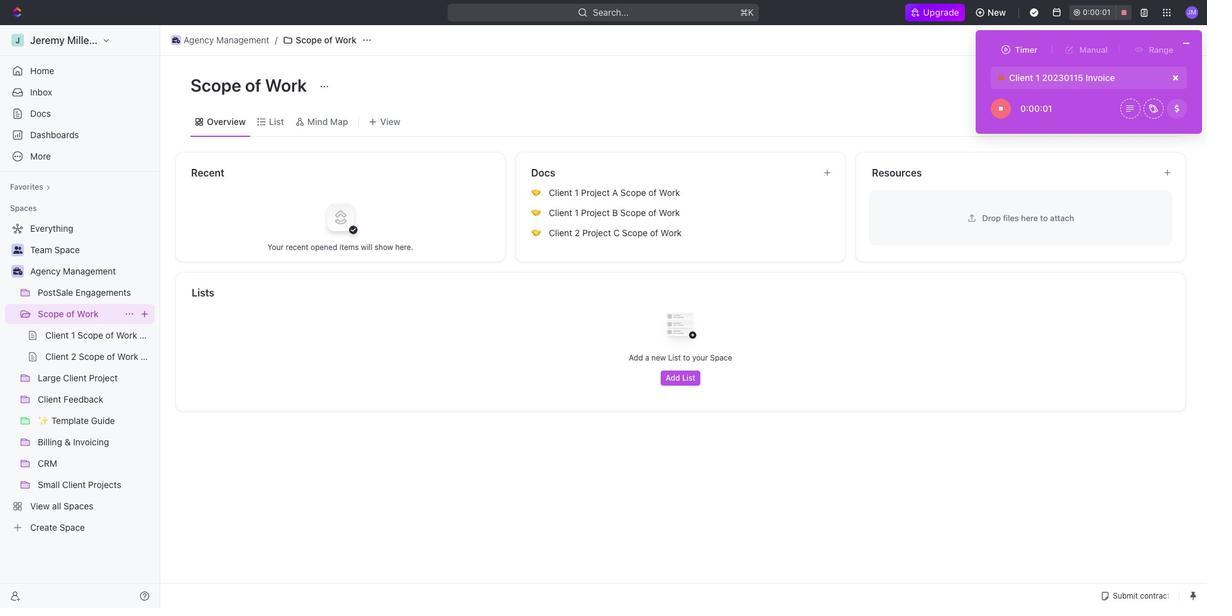 Task type: vqa. For each thing, say whether or not it's contained in the screenshot.
ds, , element at the left of page
no



Task type: describe. For each thing, give the bounding box(es) containing it.
client 1 20230115 invoice
[[1009, 72, 1115, 83]]

automations
[[1119, 35, 1172, 45]]

here
[[1021, 213, 1038, 223]]

guide
[[91, 416, 115, 426]]

invoicing
[[73, 437, 109, 448]]

favorites
[[10, 182, 43, 192]]

recent
[[191, 167, 224, 179]]

/
[[275, 35, 278, 45]]

jm
[[1188, 8, 1197, 16]]

more
[[30, 151, 51, 162]]

more button
[[5, 146, 155, 167]]

agency management inside tree
[[30, 266, 116, 277]]

large client project link
[[38, 368, 152, 389]]

small client projects link
[[38, 475, 152, 495]]

view button
[[364, 107, 405, 136]]

miller's
[[67, 35, 101, 46]]

overview link
[[204, 113, 246, 130]]

1 vertical spatial scope of work
[[190, 75, 311, 96]]

timer
[[1015, 44, 1038, 54]]

view all spaces
[[30, 501, 93, 512]]

scope right the c
[[622, 228, 648, 238]]

jeremy miller's workspace, , element
[[11, 34, 24, 47]]

dashboards link
[[5, 125, 155, 145]]

create
[[30, 522, 57, 533]]

jeremy
[[30, 35, 65, 46]]

b
[[612, 207, 618, 218]]

attach
[[1050, 213, 1074, 223]]

scope inside 'link'
[[79, 351, 104, 362]]

upgrade
[[923, 7, 959, 18]]

client for client 1 project b scope of work
[[549, 207, 572, 218]]

project for c
[[582, 228, 611, 238]]

share
[[1076, 35, 1100, 45]]

favorites button
[[5, 180, 56, 195]]

🤝 for client 2 project c scope of work
[[531, 228, 541, 238]]

small
[[38, 480, 60, 490]]

0 horizontal spatial spaces
[[10, 204, 37, 213]]

everything
[[30, 223, 73, 234]]

inbox link
[[5, 82, 155, 102]]

client feedback link
[[38, 390, 152, 410]]

lists button
[[191, 285, 1171, 301]]

c
[[613, 228, 620, 238]]

crm
[[38, 458, 57, 469]]

a
[[612, 187, 618, 198]]

add for add list
[[666, 373, 680, 383]]

client up view all spaces 'link'
[[62, 480, 86, 490]]

0 vertical spatial list
[[269, 116, 284, 127]]

0:00:01 inside button
[[1083, 8, 1111, 17]]

space for team space
[[54, 245, 80, 255]]

business time image inside tree
[[13, 268, 22, 275]]

everything link
[[5, 219, 152, 239]]

docs inside 'link'
[[141, 351, 162, 362]]

client for client 2 scope of work docs
[[45, 351, 69, 362]]

share button
[[1068, 30, 1107, 50]]

add for add a new list to your space
[[629, 353, 643, 363]]

mind
[[307, 116, 328, 127]]

add a new list to your space
[[629, 353, 732, 363]]

project for a
[[581, 187, 610, 198]]

drop files here to attach
[[982, 213, 1074, 223]]

billing & invoicing link
[[38, 433, 152, 453]]

inbox
[[30, 87, 52, 97]]

0:00:01 button
[[1070, 5, 1132, 20]]

create space
[[30, 522, 85, 533]]

project inside tree
[[89, 373, 118, 384]]

management inside tree
[[63, 266, 116, 277]]

search...
[[593, 7, 629, 18]]

billing
[[38, 437, 62, 448]]

add for add task
[[1116, 80, 1133, 91]]

0 vertical spatial scope of work
[[296, 35, 357, 45]]

scope right /
[[296, 35, 322, 45]]

dashboards
[[30, 130, 79, 140]]

manual
[[1080, 44, 1108, 54]]

client for client 2 project c scope of work
[[549, 228, 572, 238]]

task
[[1135, 80, 1154, 91]]

&
[[65, 437, 71, 448]]

✨
[[38, 416, 49, 426]]

20230115
[[1042, 72, 1083, 83]]

show
[[375, 242, 393, 252]]

create space link
[[5, 518, 152, 538]]

0 vertical spatial scope of work link
[[280, 33, 360, 48]]

add task button
[[1109, 76, 1162, 96]]

✨ template guide
[[38, 416, 115, 426]]

of right the c
[[650, 228, 658, 238]]

2 for project
[[575, 228, 580, 238]]

drop
[[982, 213, 1001, 223]]

projects
[[88, 480, 121, 490]]

client for client 1 20230115 invoice
[[1009, 72, 1033, 83]]

1 for client 1 project a scope of work
[[575, 187, 579, 198]]

client 1 scope of work docs
[[45, 330, 160, 341]]

client for client feedback
[[38, 394, 61, 405]]

client 2 scope of work docs
[[45, 351, 162, 362]]

2 for scope
[[71, 351, 76, 362]]

client for client 1 project a scope of work
[[549, 187, 572, 198]]

client 1 20230115 invoice button
[[991, 67, 1187, 89]]

client for client 1 scope of work docs
[[45, 330, 69, 341]]

scope up overview "link"
[[190, 75, 241, 96]]

scope down postsale
[[38, 309, 64, 319]]

of up client 2 scope of work docs
[[106, 330, 114, 341]]

all
[[52, 501, 61, 512]]

list link
[[266, 113, 284, 130]]

add list
[[666, 373, 695, 383]]

your
[[268, 242, 284, 252]]

user group image
[[13, 246, 22, 254]]

view for view all spaces
[[30, 501, 50, 512]]

view for view
[[380, 116, 400, 127]]

j
[[15, 36, 20, 45]]

client up client feedback
[[63, 373, 87, 384]]

view all spaces link
[[5, 497, 152, 517]]

scope up client 2 scope of work docs
[[78, 330, 103, 341]]

large
[[38, 373, 61, 384]]

template
[[51, 416, 89, 426]]

0 horizontal spatial 0:00:01
[[1020, 103, 1052, 114]]

new
[[651, 353, 666, 363]]

space for create space
[[60, 522, 85, 533]]



Task type: locate. For each thing, give the bounding box(es) containing it.
space down everything link
[[54, 245, 80, 255]]

mind map
[[307, 116, 348, 127]]

0 vertical spatial management
[[216, 35, 269, 45]]

✨ template guide link
[[38, 411, 152, 431]]

view left all at the left bottom of page
[[30, 501, 50, 512]]

map
[[330, 116, 348, 127]]

docs link
[[5, 104, 155, 124]]

1 🤝 from the top
[[531, 188, 541, 197]]

0 vertical spatial agency management
[[184, 35, 269, 45]]

agency management link down team space link
[[30, 262, 152, 282]]

jeremy miller's workspace
[[30, 35, 156, 46]]

client inside 'link'
[[45, 351, 69, 362]]

0 vertical spatial business time image
[[172, 37, 180, 43]]

client down large
[[38, 394, 61, 405]]

0 vertical spatial spaces
[[10, 204, 37, 213]]

view
[[380, 116, 400, 127], [30, 501, 50, 512]]

1 vertical spatial management
[[63, 266, 116, 277]]

project left the c
[[582, 228, 611, 238]]

1 horizontal spatial to
[[1040, 213, 1048, 223]]

1 horizontal spatial view
[[380, 116, 400, 127]]

🤝 for client 1 project b scope of work
[[531, 208, 541, 218]]

spaces
[[10, 204, 37, 213], [64, 501, 93, 512]]

1 inside dropdown button
[[1036, 72, 1040, 83]]

list
[[269, 116, 284, 127], [668, 353, 681, 363], [682, 373, 695, 383]]

lists
[[192, 287, 214, 299]]

of down postsale engagements at the top left of page
[[66, 309, 75, 319]]

1 vertical spatial 0:00:01
[[1020, 103, 1052, 114]]

2 vertical spatial list
[[682, 373, 695, 383]]

files
[[1003, 213, 1019, 223]]

client 1 project b scope of work
[[549, 207, 680, 218]]

0 horizontal spatial agency management
[[30, 266, 116, 277]]

mind map link
[[305, 113, 348, 130]]

client left the c
[[549, 228, 572, 238]]

recent
[[286, 242, 308, 252]]

0 vertical spatial to
[[1040, 213, 1048, 223]]

scope of work up overview at the top of page
[[190, 75, 311, 96]]

business time image
[[172, 37, 180, 43], [13, 268, 22, 275]]

here.
[[395, 242, 413, 252]]

1 horizontal spatial list
[[668, 353, 681, 363]]

to
[[1040, 213, 1048, 223], [683, 353, 690, 363]]

new button
[[970, 3, 1014, 23]]

spaces inside 'link'
[[64, 501, 93, 512]]

2
[[575, 228, 580, 238], [71, 351, 76, 362]]

2 left the c
[[575, 228, 580, 238]]

0 horizontal spatial view
[[30, 501, 50, 512]]

1 vertical spatial space
[[710, 353, 732, 363]]

1 vertical spatial scope of work link
[[38, 304, 119, 324]]

crm link
[[38, 454, 152, 474]]

0 horizontal spatial add
[[629, 353, 643, 363]]

home
[[30, 65, 54, 76]]

of right "a"
[[649, 187, 657, 198]]

automations button
[[1113, 31, 1178, 50]]

1 up client 2 scope of work docs
[[71, 330, 75, 341]]

work
[[335, 35, 357, 45], [265, 75, 307, 96], [659, 187, 680, 198], [659, 207, 680, 218], [661, 228, 682, 238], [77, 309, 99, 319], [116, 330, 137, 341], [117, 351, 138, 362]]

0 vertical spatial space
[[54, 245, 80, 255]]

scope of work link right /
[[280, 33, 360, 48]]

engagements
[[75, 287, 131, 298]]

1 left 20230115
[[1036, 72, 1040, 83]]

scope of work down postsale
[[38, 309, 99, 319]]

will
[[361, 242, 372, 252]]

project for b
[[581, 207, 610, 218]]

1 left b
[[575, 207, 579, 218]]

client down timer in the right of the page
[[1009, 72, 1033, 83]]

1 vertical spatial list
[[668, 353, 681, 363]]

postsale engagements
[[38, 287, 131, 298]]

0:00:01 down client 1 20230115 invoice
[[1020, 103, 1052, 114]]

business time image right workspace
[[172, 37, 180, 43]]

project left "a"
[[581, 187, 610, 198]]

add task
[[1116, 80, 1154, 91]]

view right map
[[380, 116, 400, 127]]

🤝 for client 1 project a scope of work
[[531, 188, 541, 197]]

1 horizontal spatial agency management link
[[168, 33, 272, 48]]

0 horizontal spatial scope of work link
[[38, 304, 119, 324]]

1 vertical spatial agency
[[30, 266, 61, 277]]

view button
[[364, 113, 405, 130]]

workspace
[[104, 35, 156, 46]]

0:00:01
[[1083, 8, 1111, 17], [1020, 103, 1052, 114]]

space right your
[[710, 353, 732, 363]]

2 vertical spatial 🤝
[[531, 228, 541, 238]]

no lists icon. image
[[655, 303, 706, 353]]

scope right "a"
[[620, 187, 646, 198]]

agency management up postsale engagements at the top left of page
[[30, 266, 116, 277]]

home link
[[5, 61, 155, 81]]

1 vertical spatial agency management link
[[30, 262, 152, 282]]

0:00:01 up share
[[1083, 8, 1111, 17]]

sidebar navigation
[[0, 25, 163, 609]]

jm button
[[1182, 3, 1202, 23]]

add down add a new list to your space
[[666, 373, 680, 383]]

client down postsale
[[45, 330, 69, 341]]

list inside button
[[682, 373, 695, 383]]

2 horizontal spatial list
[[682, 373, 695, 383]]

tree inside sidebar navigation
[[5, 219, 162, 538]]

0 horizontal spatial to
[[683, 353, 690, 363]]

list right new at bottom right
[[668, 353, 681, 363]]

2 up large client project
[[71, 351, 76, 362]]

1 vertical spatial business time image
[[13, 268, 22, 275]]

0 vertical spatial 2
[[575, 228, 580, 238]]

0 horizontal spatial agency
[[30, 266, 61, 277]]

agency management link left /
[[168, 33, 272, 48]]

1 horizontal spatial agency
[[184, 35, 214, 45]]

client
[[1009, 72, 1033, 83], [549, 187, 572, 198], [549, 207, 572, 218], [549, 228, 572, 238], [45, 330, 69, 341], [45, 351, 69, 362], [63, 373, 87, 384], [38, 394, 61, 405], [62, 480, 86, 490]]

1 vertical spatial agency management
[[30, 266, 116, 277]]

postsale engagements link
[[38, 283, 152, 303]]

scope right b
[[620, 207, 646, 218]]

client inside dropdown button
[[1009, 72, 1033, 83]]

0 horizontal spatial agency management link
[[30, 262, 152, 282]]

of up overview at the top of page
[[245, 75, 261, 96]]

0 vertical spatial 0:00:01
[[1083, 8, 1111, 17]]

1 vertical spatial to
[[683, 353, 690, 363]]

client 2 project c scope of work
[[549, 228, 682, 238]]

1 horizontal spatial 0:00:01
[[1083, 8, 1111, 17]]

space
[[54, 245, 80, 255], [710, 353, 732, 363], [60, 522, 85, 533]]

scope of work link
[[280, 33, 360, 48], [38, 304, 119, 324]]

⌘k
[[740, 7, 754, 18]]

billing & invoicing
[[38, 437, 109, 448]]

agency inside tree
[[30, 266, 61, 277]]

to right "here"
[[1040, 213, 1048, 223]]

opened
[[311, 242, 337, 252]]

agency management left /
[[184, 35, 269, 45]]

1 horizontal spatial add
[[666, 373, 680, 383]]

1 horizontal spatial spaces
[[64, 501, 93, 512]]

resources button
[[871, 165, 1153, 180]]

1 vertical spatial view
[[30, 501, 50, 512]]

1 horizontal spatial agency management
[[184, 35, 269, 45]]

items
[[339, 242, 359, 252]]

of
[[324, 35, 333, 45], [245, 75, 261, 96], [649, 187, 657, 198], [648, 207, 657, 218], [650, 228, 658, 238], [66, 309, 75, 319], [106, 330, 114, 341], [107, 351, 115, 362]]

work inside 'link'
[[117, 351, 138, 362]]

0 horizontal spatial list
[[269, 116, 284, 127]]

0 vertical spatial view
[[380, 116, 400, 127]]

0 vertical spatial 🤝
[[531, 188, 541, 197]]

feedback
[[64, 394, 103, 405]]

agency management link
[[168, 33, 272, 48], [30, 262, 152, 282]]

1 left "a"
[[575, 187, 579, 198]]

client feedback
[[38, 394, 103, 405]]

2 horizontal spatial add
[[1116, 80, 1133, 91]]

client 1 project a scope of work
[[549, 187, 680, 198]]

scope of work right /
[[296, 35, 357, 45]]

postsale
[[38, 287, 73, 298]]

1 for client 1 scope of work docs
[[71, 330, 75, 341]]

client left "a"
[[549, 187, 572, 198]]

team space link
[[30, 240, 152, 260]]

small client projects
[[38, 480, 121, 490]]

tree containing everything
[[5, 219, 162, 538]]

scope up large client project link
[[79, 351, 104, 362]]

client 2 scope of work docs link
[[45, 347, 162, 367]]

no recent items image
[[315, 192, 366, 242]]

tree
[[5, 219, 162, 538]]

1 inside tree
[[71, 330, 75, 341]]

1 for client 1 project b scope of work
[[575, 207, 579, 218]]

project left b
[[581, 207, 610, 218]]

overview
[[207, 116, 246, 127]]

1 horizontal spatial management
[[216, 35, 269, 45]]

team
[[30, 245, 52, 255]]

list left mind
[[269, 116, 284, 127]]

new
[[988, 7, 1006, 18]]

of right b
[[648, 207, 657, 218]]

spaces down small client projects
[[64, 501, 93, 512]]

2 vertical spatial space
[[60, 522, 85, 533]]

3 🤝 from the top
[[531, 228, 541, 238]]

2 🤝 from the top
[[531, 208, 541, 218]]

1 vertical spatial 2
[[71, 351, 76, 362]]

of inside 'link'
[[107, 351, 115, 362]]

management down team space link
[[63, 266, 116, 277]]

0 horizontal spatial business time image
[[13, 268, 22, 275]]

of right /
[[324, 35, 333, 45]]

add left a
[[629, 353, 643, 363]]

2 vertical spatial scope of work
[[38, 309, 99, 319]]

2 inside 'link'
[[71, 351, 76, 362]]

business time image down user group image
[[13, 268, 22, 275]]

0 horizontal spatial 2
[[71, 351, 76, 362]]

your
[[692, 353, 708, 363]]

of down client 1 scope of work docs link on the left bottom
[[107, 351, 115, 362]]

view inside button
[[380, 116, 400, 127]]

team space
[[30, 245, 80, 255]]

scope of work link down postsale engagements at the top left of page
[[38, 304, 119, 324]]

space down view all spaces 'link'
[[60, 522, 85, 533]]

🤝
[[531, 188, 541, 197], [531, 208, 541, 218], [531, 228, 541, 238]]

range
[[1149, 44, 1174, 54]]

1 horizontal spatial business time image
[[172, 37, 180, 43]]

0 horizontal spatial management
[[63, 266, 116, 277]]

client up large
[[45, 351, 69, 362]]

client 1 scope of work docs link
[[45, 326, 160, 346]]

management left /
[[216, 35, 269, 45]]

view inside 'link'
[[30, 501, 50, 512]]

invoice
[[1086, 72, 1115, 83]]

project
[[581, 187, 610, 198], [581, 207, 610, 218], [582, 228, 611, 238], [89, 373, 118, 384]]

to left your
[[683, 353, 690, 363]]

add left task at the right of page
[[1116, 80, 1133, 91]]

1 for client 1 20230115 invoice
[[1036, 72, 1040, 83]]

list down add a new list to your space
[[682, 373, 695, 383]]

0 vertical spatial agency
[[184, 35, 214, 45]]

project down client 2 scope of work docs 'link'
[[89, 373, 118, 384]]

client left b
[[549, 207, 572, 218]]

1 vertical spatial add
[[629, 353, 643, 363]]

large client project
[[38, 373, 118, 384]]

1 vertical spatial 🤝
[[531, 208, 541, 218]]

1 horizontal spatial scope of work link
[[280, 33, 360, 48]]

1 horizontal spatial 2
[[575, 228, 580, 238]]

spaces down the favorites at left top
[[10, 204, 37, 213]]

add
[[1116, 80, 1133, 91], [629, 353, 643, 363], [666, 373, 680, 383]]

scope of work inside tree
[[38, 309, 99, 319]]

2 vertical spatial add
[[666, 373, 680, 383]]

1 vertical spatial spaces
[[64, 501, 93, 512]]

0 vertical spatial add
[[1116, 80, 1133, 91]]

0 vertical spatial agency management link
[[168, 33, 272, 48]]



